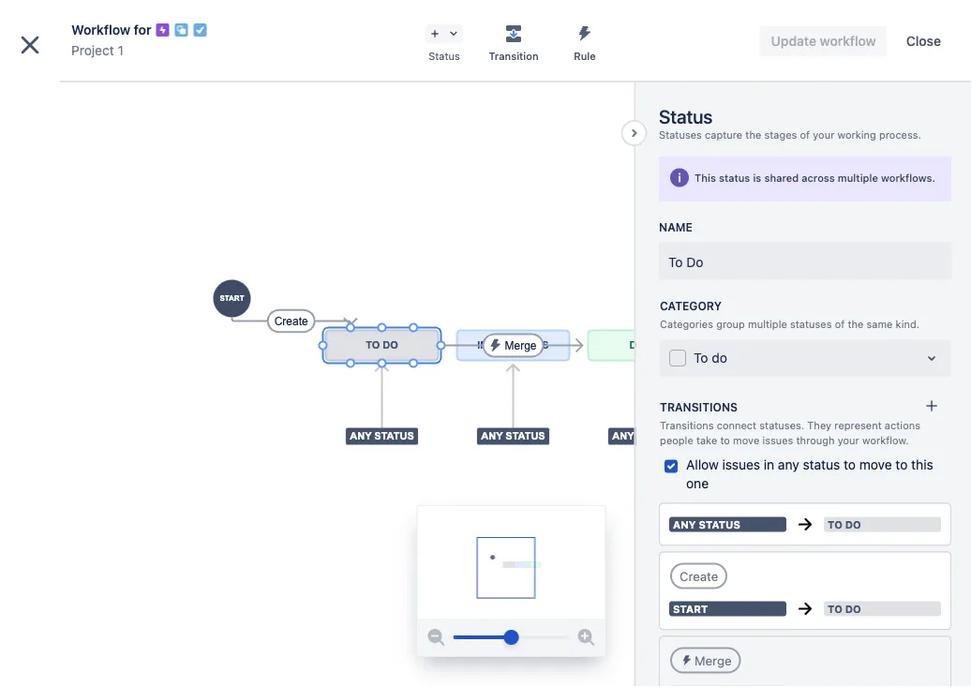 Task type: vqa. For each thing, say whether or not it's contained in the screenshot.
Publish... in the top of the page
no



Task type: describe. For each thing, give the bounding box(es) containing it.
Search field
[[615, 11, 803, 41]]

merge button
[[660, 637, 951, 687]]

the inside the category categories group multiple statuses of the same kind.
[[848, 318, 864, 331]]

any
[[673, 519, 696, 531]]

represent
[[834, 419, 882, 432]]

workflow for
[[71, 22, 152, 38]]

name
[[659, 221, 692, 234]]

status for status
[[429, 50, 460, 62]]

status dialog
[[0, 0, 972, 687]]

multiple inside dropdown button
[[838, 171, 878, 184]]

rule
[[574, 50, 596, 62]]

rule button
[[550, 19, 621, 64]]

take
[[696, 434, 717, 446]]

0 vertical spatial to do
[[668, 254, 703, 270]]

transitions for transitions connect statuses. they represent actions people take to move issues through your workflow.
[[660, 419, 714, 432]]

1 horizontal spatial to
[[844, 457, 856, 472]]

jira software image
[[49, 15, 71, 37]]

transition
[[489, 50, 539, 62]]

status for status statuses capture the stages of your working process.
[[659, 105, 712, 127]]

status inside dropdown button
[[719, 171, 750, 184]]

jira software image
[[49, 15, 71, 37]]

workflows.
[[881, 171, 936, 184]]

info inline message image
[[668, 167, 691, 189]]

workflow
[[71, 22, 130, 38]]

create transition image
[[924, 399, 939, 414]]

start
[[673, 603, 708, 615]]

any status
[[673, 519, 740, 531]]

allow issues in any status to move to this one
[[686, 457, 933, 491]]

category
[[660, 300, 722, 313]]

status inside allow issues in any status to move to this one
[[803, 457, 840, 472]]

transition button
[[478, 19, 550, 64]]

move inside allow issues in any status to move to this one
[[859, 457, 892, 472]]

capture
[[705, 128, 742, 141]]

do for start
[[845, 603, 861, 615]]

stages
[[764, 128, 797, 141]]

statuses.
[[759, 419, 804, 432]]

your inside status statuses capture the stages of your working process.
[[813, 128, 835, 141]]

do
[[712, 350, 727, 366]]

category categories group multiple statuses of the same kind.
[[660, 300, 920, 331]]

to do for start
[[828, 603, 861, 615]]

to inside transitions connect statuses. they represent actions people take to move issues through your workflow.
[[720, 434, 730, 446]]

this status is shared across multiple workflows. button
[[668, 167, 939, 189]]

any
[[778, 457, 799, 472]]

2 horizontal spatial to
[[896, 457, 908, 472]]

in
[[764, 457, 774, 472]]

one
[[686, 476, 709, 491]]

to do
[[694, 350, 727, 366]]

move inside transitions connect statuses. they represent actions people take to move issues through your workflow.
[[733, 434, 759, 446]]

of for status
[[800, 128, 810, 141]]

primary element
[[11, 0, 615, 52]]

create
[[680, 569, 718, 584]]

issues inside transitions connect statuses. they represent actions people take to move issues through your workflow.
[[762, 434, 793, 446]]

the inside status statuses capture the stages of your working process.
[[745, 128, 761, 141]]

statuses
[[790, 318, 832, 331]]

workflow.
[[862, 434, 909, 446]]

to down name
[[668, 254, 683, 270]]

across
[[802, 171, 835, 184]]

to up merge button
[[828, 603, 843, 615]]

this
[[911, 457, 933, 472]]



Task type: locate. For each thing, give the bounding box(es) containing it.
connect
[[717, 419, 756, 432]]

transitions connect statuses. they represent actions people take to move issues through your workflow.
[[660, 419, 920, 446]]

2 transitions from the top
[[660, 419, 714, 432]]

1
[[118, 43, 124, 58]]

issues down statuses.
[[762, 434, 793, 446]]

issues left in
[[722, 457, 760, 472]]

to
[[720, 434, 730, 446], [844, 457, 856, 472], [896, 457, 908, 472]]

0 vertical spatial status
[[719, 171, 750, 184]]

to left do
[[694, 350, 708, 366]]

2 vertical spatial to do
[[828, 603, 861, 615]]

for
[[134, 22, 152, 38]]

do down allow issues in any status to move to this one
[[845, 519, 861, 531]]

shared
[[764, 171, 799, 184]]

same
[[867, 318, 893, 331]]

kind.
[[896, 318, 920, 331]]

do up merge button
[[845, 603, 861, 615]]

1 vertical spatial the
[[848, 318, 864, 331]]

1 vertical spatial of
[[835, 318, 845, 331]]

close workflow editor image
[[15, 30, 45, 60]]

do down name
[[686, 254, 703, 270]]

0 horizontal spatial to
[[720, 434, 730, 446]]

1 transitions from the top
[[660, 401, 738, 414]]

categories
[[660, 318, 713, 331]]

transitions inside transitions connect statuses. they represent actions people take to move issues through your workflow.
[[660, 419, 714, 432]]

0 vertical spatial do
[[686, 254, 703, 270]]

0 horizontal spatial move
[[733, 434, 759, 446]]

multiple inside the category categories group multiple statuses of the same kind.
[[748, 318, 787, 331]]

to down allow issues in any status to move to this one
[[828, 519, 843, 531]]

1 vertical spatial status
[[803, 457, 840, 472]]

the left stages
[[745, 128, 761, 141]]

process.
[[879, 128, 921, 141]]

status inside status statuses capture the stages of your working process.
[[659, 105, 712, 127]]

1 horizontal spatial status
[[803, 457, 840, 472]]

create image
[[505, 15, 528, 37]]

allow
[[686, 457, 719, 472]]

of inside status statuses capture the stages of your working process.
[[800, 128, 810, 141]]

to down the represent
[[844, 457, 856, 472]]

the
[[745, 128, 761, 141], [848, 318, 864, 331]]

1 horizontal spatial the
[[848, 318, 864, 331]]

zoom in image
[[575, 626, 598, 649]]

status
[[429, 50, 460, 62], [659, 105, 712, 127], [699, 519, 740, 531]]

1 horizontal spatial issues
[[762, 434, 793, 446]]

0 vertical spatial issues
[[762, 434, 793, 446]]

close button
[[895, 26, 953, 56]]

to right take
[[720, 434, 730, 446]]

1 vertical spatial do
[[845, 519, 861, 531]]

1 vertical spatial to do
[[828, 519, 861, 531]]

2 vertical spatial do
[[845, 603, 861, 615]]

do
[[686, 254, 703, 270], [845, 519, 861, 531], [845, 603, 861, 615]]

open image
[[921, 347, 943, 370]]

0 vertical spatial multiple
[[838, 171, 878, 184]]

zoom out image
[[425, 626, 448, 649]]

you're in the workflow viewfinder, use the arrow keys to move it element
[[418, 506, 605, 619]]

actions
[[885, 419, 920, 432]]

of right statuses
[[835, 318, 845, 331]]

of right stages
[[800, 128, 810, 141]]

they
[[807, 419, 832, 432]]

transitions for transitions
[[660, 401, 738, 414]]

to
[[668, 254, 683, 270], [694, 350, 708, 366], [828, 519, 843, 531], [828, 603, 843, 615]]

project 1
[[71, 43, 124, 58]]

0 vertical spatial status
[[429, 50, 460, 62]]

close
[[907, 33, 942, 49]]

to do down allow issues in any status to move to this one
[[828, 519, 861, 531]]

0 horizontal spatial multiple
[[748, 318, 787, 331]]

move down connect
[[733, 434, 759, 446]]

1 horizontal spatial of
[[835, 318, 845, 331]]

2 vertical spatial status
[[699, 519, 740, 531]]

0 horizontal spatial your
[[813, 128, 835, 141]]

working
[[838, 128, 876, 141]]

status left is
[[719, 171, 750, 184]]

group
[[716, 318, 745, 331]]

statuses
[[659, 128, 702, 141]]

issues inside allow issues in any status to move to this one
[[722, 457, 760, 472]]

multiple
[[838, 171, 878, 184], [748, 318, 787, 331]]

0 vertical spatial move
[[733, 434, 759, 446]]

through
[[796, 434, 835, 446]]

0 vertical spatial the
[[745, 128, 761, 141]]

0 vertical spatial your
[[813, 128, 835, 141]]

transitions up take
[[660, 401, 738, 414]]

status right any
[[699, 519, 740, 531]]

project 1 link
[[71, 39, 124, 62]]

is
[[753, 171, 761, 184]]

to do for any status
[[828, 519, 861, 531]]

do for any status
[[845, 519, 861, 531]]

merge
[[695, 653, 731, 668]]

status down through
[[803, 457, 840, 472]]

0 horizontal spatial the
[[745, 128, 761, 141]]

people
[[660, 434, 693, 446]]

of
[[800, 128, 810, 141], [835, 318, 845, 331]]

0 vertical spatial transitions
[[660, 401, 738, 414]]

multiple right the across
[[838, 171, 878, 184]]

transitions
[[660, 401, 738, 414], [660, 419, 714, 432]]

this status is shared across multiple workflows.
[[695, 171, 936, 184]]

your
[[813, 128, 835, 141], [838, 434, 859, 446]]

1 vertical spatial move
[[859, 457, 892, 472]]

1 horizontal spatial your
[[838, 434, 859, 446]]

1 vertical spatial issues
[[722, 457, 760, 472]]

move down workflow.
[[859, 457, 892, 472]]

your inside transitions connect statuses. they represent actions people take to move issues through your workflow.
[[838, 434, 859, 446]]

project
[[71, 43, 114, 58]]

transitions up people
[[660, 419, 714, 432]]

status
[[719, 171, 750, 184], [803, 457, 840, 472]]

status up statuses
[[659, 105, 712, 127]]

to do
[[668, 254, 703, 270], [828, 519, 861, 531], [828, 603, 861, 615]]

0 vertical spatial of
[[800, 128, 810, 141]]

0 horizontal spatial issues
[[722, 457, 760, 472]]

to do down name
[[668, 254, 703, 270]]

the left same on the right top of page
[[848, 318, 864, 331]]

1 vertical spatial multiple
[[748, 318, 787, 331]]

of inside the category categories group multiple statuses of the same kind.
[[835, 318, 845, 331]]

1 horizontal spatial multiple
[[838, 171, 878, 184]]

your left 'working'
[[813, 128, 835, 141]]

status left transition
[[429, 50, 460, 62]]

status statuses capture the stages of your working process.
[[659, 105, 921, 141]]

your down the represent
[[838, 434, 859, 446]]

issues
[[762, 434, 793, 446], [722, 457, 760, 472]]

to left this
[[896, 457, 908, 472]]

to do up merge button
[[828, 603, 861, 615]]

1 horizontal spatial move
[[859, 457, 892, 472]]

0 horizontal spatial status
[[719, 171, 750, 184]]

Zoom level range field
[[454, 619, 570, 656]]

multiple right "group"
[[748, 318, 787, 331]]

1 vertical spatial transitions
[[660, 419, 714, 432]]

of for category
[[835, 318, 845, 331]]

1 vertical spatial your
[[838, 434, 859, 446]]

move
[[733, 434, 759, 446], [859, 457, 892, 472]]

banner
[[0, 0, 972, 53]]

0 horizontal spatial of
[[800, 128, 810, 141]]

this
[[695, 171, 716, 184]]

1 vertical spatial status
[[659, 105, 712, 127]]



